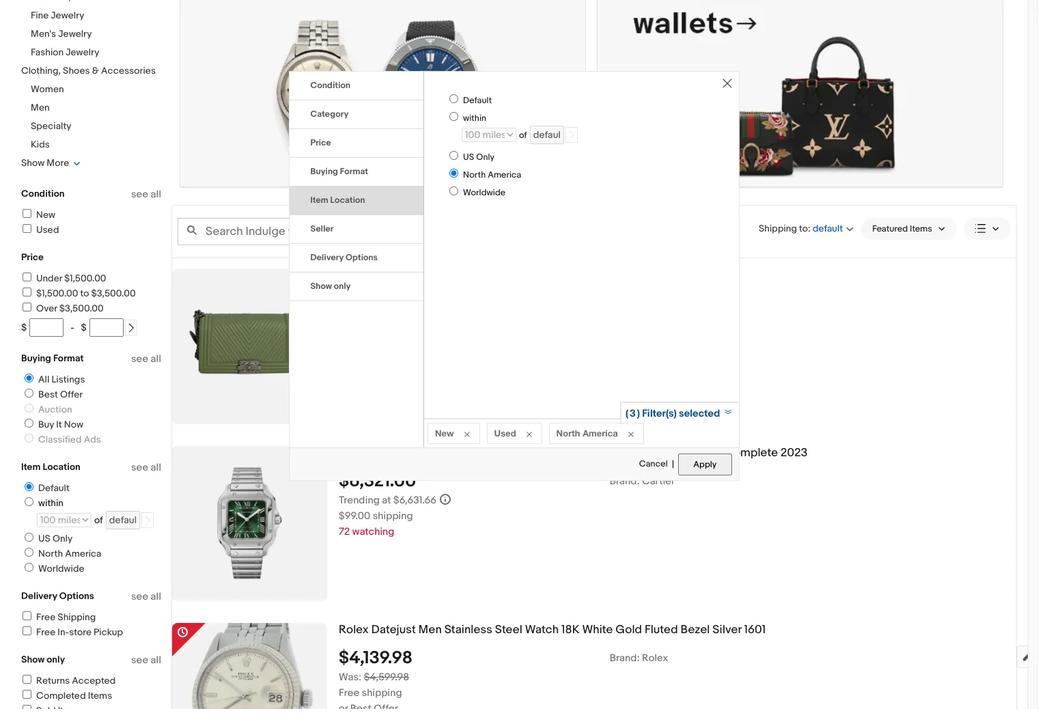 Task type: vqa. For each thing, say whether or not it's contained in the screenshot.
Carry within the "$169.00" main content
no



Task type: locate. For each thing, give the bounding box(es) containing it.
18k
[[562, 623, 580, 637]]

bezel
[[681, 623, 710, 637]]

0 horizontal spatial cartier
[[339, 446, 376, 460]]

2 see from the top
[[131, 353, 148, 366]]

within radio down default radio
[[25, 497, 33, 506]]

brand: for cartier
[[610, 474, 640, 487]]

white
[[582, 623, 613, 637]]

classified ads link
[[19, 434, 104, 445]]

format up listings
[[53, 353, 84, 364]]

$3,500.00
[[91, 288, 136, 299], [59, 303, 104, 314]]

north america radio up worldwide option
[[449, 169, 458, 178]]

-
[[71, 322, 74, 333]]

1 horizontal spatial used
[[494, 428, 516, 438]]

only up returns
[[47, 654, 65, 665]]

steel
[[567, 446, 594, 460], [495, 623, 523, 637]]

2 $ from the left
[[81, 322, 87, 333]]

jewelry up fashion jewelry link
[[58, 28, 92, 40]]

north america radio up worldwide radio
[[25, 548, 33, 557]]

see all button
[[131, 188, 161, 201], [131, 353, 161, 366], [131, 461, 161, 474], [131, 590, 161, 603], [131, 654, 161, 667]]

0 horizontal spatial buying
[[21, 353, 51, 364]]

0 horizontal spatial us
[[38, 533, 50, 545]]

3 see from the top
[[131, 461, 148, 474]]

items
[[88, 690, 112, 702]]

1 vertical spatial of
[[94, 514, 103, 526]]

specialty link
[[31, 120, 71, 132]]

show only up returns
[[21, 654, 65, 665]]

0 horizontal spatial us only radio
[[25, 533, 33, 542]]

$1,500.00 up to
[[64, 273, 106, 284]]

None text field
[[598, 0, 1003, 187]]

New checkbox
[[23, 209, 31, 218]]

2 vertical spatial america
[[65, 548, 101, 560]]

1 all from the top
[[151, 188, 161, 201]]

$ down over $3,500.00 'option'
[[21, 322, 27, 333]]

shipping inside $99.00 shipping 72 watching
[[373, 509, 413, 522]]

Completed Items checkbox
[[23, 690, 31, 699]]

all for default
[[151, 461, 161, 474]]

0 horizontal spatial $
[[21, 322, 27, 333]]

1 vertical spatial options
[[59, 590, 94, 602]]

0 vertical spatial location
[[330, 195, 365, 206]]

roman
[[597, 446, 634, 460]]

2 brand: from the top
[[610, 651, 640, 664]]

jewelry up clothing, shoes & accessories link
[[66, 46, 99, 58]]

1 vertical spatial show only
[[21, 654, 65, 665]]

item
[[311, 195, 328, 206], [21, 461, 41, 473]]

format down category
[[340, 166, 368, 177]]

shipping down "$4,599.98"
[[362, 686, 402, 699]]

0 vertical spatial delivery
[[311, 252, 344, 263]]

used up 35.1mm
[[494, 428, 516, 438]]

men's jewelry link
[[31, 28, 92, 40]]

1 horizontal spatial america
[[488, 169, 521, 180]]

shoes
[[63, 65, 90, 77]]

condition up category
[[311, 80, 351, 91]]

North America radio
[[449, 169, 458, 178], [25, 548, 33, 557]]

see all button for all listings
[[131, 353, 161, 366]]

all
[[38, 374, 50, 385]]

free left the "in-"
[[36, 626, 56, 638]]

format
[[340, 166, 368, 177], [53, 353, 84, 364]]

1 see from the top
[[131, 188, 148, 201]]

$ right - on the top of the page
[[81, 322, 87, 333]]

72
[[339, 525, 350, 538]]

0 vertical spatial within
[[463, 113, 486, 124]]

fine
[[31, 10, 49, 21]]

Auction radio
[[25, 404, 33, 413]]

item location up default "link"
[[21, 461, 80, 473]]

see all for default
[[131, 461, 161, 474]]

2 see all button from the top
[[131, 353, 161, 366]]

see for returns accepted
[[131, 654, 148, 667]]

auction
[[38, 404, 72, 415]]

jewelry
[[51, 10, 84, 21], [58, 28, 92, 40], [66, 46, 99, 58]]

(
[[626, 407, 629, 420]]

1 vertical spatial default
[[38, 482, 70, 494]]

$ for minimum value text box
[[21, 322, 27, 333]]

1 vertical spatial north
[[557, 428, 580, 438]]

best offer
[[38, 389, 83, 400]]

worldwide down north america link
[[38, 563, 84, 575]]

clothing, shoes & accessories link
[[21, 65, 156, 77]]

show only
[[311, 281, 351, 292], [21, 654, 65, 665]]

fashion jewelry link
[[31, 46, 99, 58]]

shipping
[[373, 509, 413, 522], [362, 686, 402, 699]]

0 vertical spatial new
[[36, 209, 55, 221]]

1 horizontal spatial us
[[463, 151, 474, 162]]

1 $ from the left
[[21, 322, 27, 333]]

2 vertical spatial free
[[339, 686, 360, 699]]

medium left boy
[[515, 269, 559, 283]]

1 see all from the top
[[131, 188, 161, 201]]

submit price range image
[[126, 323, 136, 333]]

1 horizontal spatial worldwide
[[463, 187, 506, 198]]

green left dial
[[637, 446, 670, 460]]

0 horizontal spatial men
[[31, 102, 50, 113]]

Apply submit
[[679, 453, 732, 475]]

fine jewelry link
[[31, 10, 84, 21]]

over
[[36, 303, 57, 314]]

clothing,
[[21, 65, 61, 77]]

us only radio up worldwide radio
[[25, 533, 33, 542]]

1 horizontal spatial buying
[[311, 166, 338, 177]]

delivery options up the chanel at the top of page
[[311, 252, 378, 263]]

options
[[346, 252, 378, 263], [59, 590, 94, 602]]

us only radio up worldwide option
[[449, 151, 458, 160]]

1 see all button from the top
[[131, 188, 161, 201]]

to
[[80, 288, 89, 299]]

shipping inside the brand: rolex was: $4,599.98 free shipping
[[362, 686, 402, 699]]

Worldwide radio
[[25, 563, 33, 572]]

1 vertical spatial delivery
[[21, 590, 57, 602]]

Maximum Value text field
[[89, 318, 124, 337]]

location up default "link"
[[43, 461, 80, 473]]

Free Shipping checkbox
[[23, 611, 31, 620]]

medium right santos on the left of the page
[[418, 446, 462, 460]]

2 vertical spatial show
[[21, 654, 44, 665]]

america
[[488, 169, 521, 180], [583, 428, 618, 438], [65, 548, 101, 560]]

rolex up $4,139.98
[[339, 623, 369, 637]]

steel left watch
[[495, 623, 523, 637]]

steel left roman
[[567, 446, 594, 460]]

0 vertical spatial only
[[476, 151, 495, 162]]

see all for free shipping
[[131, 590, 161, 603]]

shipping down trending at $6,631.66
[[373, 509, 413, 522]]

buy it now link
[[19, 419, 86, 430]]

show only up $5,999.00
[[311, 281, 351, 292]]

0 horizontal spatial north
[[38, 548, 63, 560]]

only
[[334, 281, 351, 292], [47, 654, 65, 665]]

3 all from the top
[[151, 461, 161, 474]]

0 vertical spatial condition
[[311, 80, 351, 91]]

brand: down gold
[[610, 651, 640, 664]]

3
[[630, 407, 636, 420]]

1 vertical spatial brand:
[[610, 651, 640, 664]]

0 horizontal spatial rolex
[[339, 623, 369, 637]]

brand: down roman
[[610, 474, 640, 487]]

worldwide
[[463, 187, 506, 198], [38, 563, 84, 575]]

0 vertical spatial north america
[[463, 169, 521, 180]]

4 see all from the top
[[131, 590, 161, 603]]

buying up all listings radio
[[21, 353, 51, 364]]

0 vertical spatial show only
[[311, 281, 351, 292]]

None text field
[[180, 0, 585, 187]]

location
[[330, 195, 365, 206], [43, 461, 80, 473]]

5 see from the top
[[131, 654, 148, 667]]

price up the under $1,500.00 option
[[21, 251, 44, 263]]

rolex
[[339, 623, 369, 637], [642, 651, 668, 664]]

wssa0061
[[506, 446, 564, 460]]

delivery
[[311, 252, 344, 263], [21, 590, 57, 602]]

$3,500.00 down to
[[59, 303, 104, 314]]

cartier up $6,321.00 in the bottom left of the page
[[339, 446, 376, 460]]

1 horizontal spatial default text field
[[530, 126, 564, 144]]

0 vertical spatial north america radio
[[449, 169, 458, 178]]

1 horizontal spatial within
[[463, 113, 486, 124]]

handbags image
[[598, 0, 1003, 186]]

US Only radio
[[449, 151, 458, 160], [25, 533, 33, 542]]

1 horizontal spatial $
[[81, 322, 87, 333]]

default right default radio
[[38, 482, 70, 494]]

Minimum Value text field
[[30, 318, 64, 337]]

price down category
[[311, 137, 331, 148]]

filter(s)
[[642, 407, 677, 420]]

price inside tab list
[[311, 137, 331, 148]]

item up the seller
[[311, 195, 328, 206]]

1 horizontal spatial north
[[463, 169, 486, 180]]

show up 'returns accepted' "checkbox"
[[21, 654, 44, 665]]

show down kids
[[21, 157, 45, 169]]

boy
[[562, 269, 582, 283]]

men down women link
[[31, 102, 50, 113]]

condition inside tab list
[[311, 80, 351, 91]]

default text field
[[530, 126, 564, 144], [106, 511, 140, 529]]

format inside tab list
[[340, 166, 368, 177]]

1 horizontal spatial us only
[[463, 151, 495, 162]]

over $3,500.00 link
[[20, 303, 104, 314]]

1 horizontal spatial delivery options
[[311, 252, 378, 263]]

more
[[47, 157, 69, 169]]

default
[[463, 95, 492, 106], [38, 482, 70, 494]]

under
[[36, 273, 62, 284]]

0 horizontal spatial condition
[[21, 188, 65, 199]]

location up the seller
[[330, 195, 365, 206]]

delivery options up free shipping 'link'
[[21, 590, 94, 602]]

free down the was: at the left bottom
[[339, 686, 360, 699]]

$1,500.00
[[64, 273, 106, 284], [36, 288, 78, 299]]

0 vertical spatial format
[[340, 166, 368, 177]]

worldwide right worldwide option
[[463, 187, 506, 198]]

1 horizontal spatial cartier
[[642, 474, 675, 487]]

$1,500.00 up the over $3,500.00 link
[[36, 288, 78, 299]]

1 horizontal spatial rolex
[[642, 651, 668, 664]]

delivery options
[[311, 252, 378, 263], [21, 590, 94, 602]]

free right free shipping option
[[36, 611, 56, 623]]

0 vertical spatial men
[[31, 102, 50, 113]]

item up default radio
[[21, 461, 41, 473]]

north america for north america radio to the right
[[463, 169, 521, 180]]

completed
[[36, 690, 86, 702]]

5 see all button from the top
[[131, 654, 161, 667]]

women link
[[31, 83, 64, 95]]

show left the chanel at the top of page
[[311, 281, 332, 292]]

1 vertical spatial us only radio
[[25, 533, 33, 542]]

jewelry up men's jewelry link on the left of the page
[[51, 10, 84, 21]]

0 vertical spatial $3,500.00
[[91, 288, 136, 299]]

kids
[[31, 139, 50, 150]]

free
[[36, 611, 56, 623], [36, 626, 56, 638], [339, 686, 360, 699]]

2 all from the top
[[151, 353, 161, 366]]

only
[[476, 151, 495, 162], [53, 533, 73, 545]]

1 vertical spatial rolex
[[642, 651, 668, 664]]

4 all from the top
[[151, 590, 161, 603]]

condition up new link
[[21, 188, 65, 199]]

1 vertical spatial show
[[311, 281, 332, 292]]

0 vertical spatial price
[[311, 137, 331, 148]]

trending at $6,631.66
[[339, 494, 437, 507]]

chevron
[[425, 269, 470, 283]]

us only
[[463, 151, 495, 162], [38, 533, 73, 545]]

cancel
[[639, 458, 668, 469]]

1 vertical spatial us
[[38, 533, 50, 545]]

used down new link
[[36, 224, 59, 236]]

5 all from the top
[[151, 654, 161, 667]]

new/complete
[[695, 446, 778, 460]]

buying up the seller
[[311, 166, 338, 177]]

0 horizontal spatial price
[[21, 251, 44, 263]]

america for north america radio to the right
[[488, 169, 521, 180]]

1 horizontal spatial only
[[476, 151, 495, 162]]

0 horizontal spatial worldwide
[[38, 563, 84, 575]]

of
[[519, 130, 527, 141], [94, 514, 103, 526]]

buy it now
[[38, 419, 83, 430]]

cartier down the cancel
[[642, 474, 675, 487]]

within radio down default option
[[449, 112, 458, 121]]

1 vertical spatial only
[[47, 654, 65, 665]]

1 vertical spatial america
[[583, 428, 618, 438]]

0 vertical spatial of
[[519, 130, 527, 141]]

0 vertical spatial us only
[[463, 151, 495, 162]]

3 see all button from the top
[[131, 461, 161, 474]]

$1,500.00 to $3,500.00 checkbox
[[23, 288, 31, 297]]

free for free shipping
[[36, 611, 56, 623]]

1 vertical spatial new
[[435, 428, 454, 438]]

Over $3,500.00 checkbox
[[23, 303, 31, 312]]

men right datejust
[[419, 623, 442, 637]]

0 horizontal spatial options
[[59, 590, 94, 602]]

1 horizontal spatial steel
[[567, 446, 594, 460]]

1 vertical spatial buying
[[21, 353, 51, 364]]

free inside the brand: rolex was: $4,599.98 free shipping
[[339, 686, 360, 699]]

see all button for default
[[131, 461, 161, 474]]

options up "shipping"
[[59, 590, 94, 602]]

0 vertical spatial buying
[[311, 166, 338, 177]]

item location up the seller
[[311, 195, 365, 206]]

0 vertical spatial default text field
[[530, 126, 564, 144]]

3 see all from the top
[[131, 461, 161, 474]]

1 horizontal spatial item
[[311, 195, 328, 206]]

1 horizontal spatial price
[[311, 137, 331, 148]]

options up the chanel at the top of page
[[346, 252, 378, 263]]

chanel calfskin chevron quilted medium boy flap light green bag
[[339, 269, 695, 283]]

4 see from the top
[[131, 590, 148, 603]]

1 vertical spatial format
[[53, 353, 84, 364]]

brand: for rolex
[[610, 651, 640, 664]]

dial
[[673, 446, 693, 460]]

0 vertical spatial shipping
[[373, 509, 413, 522]]

all
[[151, 188, 161, 201], [151, 353, 161, 366], [151, 461, 161, 474], [151, 590, 161, 603], [151, 654, 161, 667]]

2 see all from the top
[[131, 353, 161, 366]]

Default radio
[[449, 94, 458, 103]]

5 see all from the top
[[131, 654, 161, 667]]

within radio
[[449, 112, 458, 121], [25, 497, 33, 506]]

tab list
[[289, 72, 424, 301]]

all for free shipping
[[151, 590, 161, 603]]

0 vertical spatial options
[[346, 252, 378, 263]]

best
[[38, 389, 58, 400]]

$
[[21, 322, 27, 333], [81, 322, 87, 333]]

1 vertical spatial us only
[[38, 533, 73, 545]]

rolex datejust men stainless steel watch 18k white gold fluted bezel silver 1601 link
[[339, 623, 1017, 637]]

default for default radio
[[38, 482, 70, 494]]

delivery down the seller
[[311, 252, 344, 263]]

0 horizontal spatial delivery options
[[21, 590, 94, 602]]

returns accepted link
[[20, 675, 116, 687]]

us only for right us only option
[[463, 151, 495, 162]]

4 see all button from the top
[[131, 590, 161, 603]]

rolex down fluted
[[642, 651, 668, 664]]

0 horizontal spatial steel
[[495, 623, 523, 637]]

buying format up all listings link at left bottom
[[21, 353, 84, 364]]

only up $5,999.00
[[334, 281, 351, 292]]

accessories
[[101, 65, 156, 77]]

buying format down category
[[311, 166, 368, 177]]

1 horizontal spatial item location
[[311, 195, 365, 206]]

men's
[[31, 28, 56, 40]]

$3,500.00 right to
[[91, 288, 136, 299]]

$4,139.98
[[339, 647, 413, 669]]

green left bag at the top of the page
[[638, 269, 672, 283]]

delivery up free shipping option
[[21, 590, 57, 602]]

1 horizontal spatial options
[[346, 252, 378, 263]]

default right default option
[[463, 95, 492, 106]]

all for returns accepted
[[151, 654, 161, 667]]

us only for leftmost us only option
[[38, 533, 73, 545]]

1 horizontal spatial buying format
[[311, 166, 368, 177]]

cartier santos medium 35.1mm wssa0061 steel roman green dial new/complete 2023 link
[[339, 446, 1017, 460]]

brand: inside the brand: rolex was: $4,599.98 free shipping
[[610, 651, 640, 664]]

show
[[21, 157, 45, 169], [311, 281, 332, 292], [21, 654, 44, 665]]

0 horizontal spatial used
[[36, 224, 59, 236]]

0 horizontal spatial show only
[[21, 654, 65, 665]]

All Listings radio
[[25, 374, 33, 383]]

men inside the clothing, shoes & accessories women men specialty kids
[[31, 102, 50, 113]]

1 brand: from the top
[[610, 474, 640, 487]]

1 horizontal spatial north america radio
[[449, 169, 458, 178]]

0 horizontal spatial america
[[65, 548, 101, 560]]

1 vertical spatial buying format
[[21, 353, 84, 364]]

1 horizontal spatial delivery
[[311, 252, 344, 263]]

price
[[311, 137, 331, 148], [21, 251, 44, 263]]



Task type: describe. For each thing, give the bounding box(es) containing it.
0 horizontal spatial of
[[94, 514, 103, 526]]

2 vertical spatial north
[[38, 548, 63, 560]]

0 horizontal spatial item location
[[21, 461, 80, 473]]

auction link
[[19, 404, 75, 415]]

1 vertical spatial green
[[637, 446, 670, 460]]

light
[[609, 269, 636, 283]]

cartier santos medium 35.1mm wssa0061 steel roman green dial new/complete 2023 image
[[172, 465, 327, 582]]

2023
[[781, 446, 808, 460]]

1 horizontal spatial men
[[419, 623, 442, 637]]

us for right us only option
[[463, 151, 474, 162]]

0 horizontal spatial only
[[47, 654, 65, 665]]

see for default
[[131, 461, 148, 474]]

see for all listings
[[131, 353, 148, 366]]

women
[[31, 83, 64, 95]]

1 vertical spatial default text field
[[106, 511, 140, 529]]

free for free in-store pickup
[[36, 626, 56, 638]]

worldwide for worldwide option
[[463, 187, 506, 198]]

0 vertical spatial medium
[[515, 269, 559, 283]]

Under $1,500.00 checkbox
[[23, 273, 31, 281]]

see all button for new
[[131, 188, 161, 201]]

0 horizontal spatial new
[[36, 209, 55, 221]]

&
[[92, 65, 99, 77]]

selected
[[679, 407, 720, 420]]

was:
[[339, 671, 362, 684]]

1 vertical spatial delivery options
[[21, 590, 94, 602]]

free in-store pickup
[[36, 626, 123, 638]]

close image
[[722, 78, 732, 88]]

see all button for free shipping
[[131, 590, 161, 603]]

stainless
[[445, 623, 492, 637]]

america for bottommost north america radio
[[65, 548, 101, 560]]

new link
[[20, 209, 55, 221]]

1 horizontal spatial of
[[519, 130, 527, 141]]

go image
[[143, 516, 152, 526]]

brand: cartier
[[610, 474, 675, 487]]

$1,500.00 to $3,500.00
[[36, 288, 136, 299]]

0 vertical spatial delivery options
[[311, 252, 378, 263]]

35.1mm
[[464, 446, 504, 460]]

category
[[311, 108, 349, 119]]

watching
[[352, 525, 395, 538]]

1 vertical spatial $1,500.00
[[36, 288, 78, 299]]

$99.00 shipping 72 watching
[[339, 509, 413, 538]]

kids link
[[31, 139, 50, 150]]

1 vertical spatial within radio
[[25, 497, 33, 506]]

all for new
[[151, 188, 161, 201]]

1 vertical spatial steel
[[495, 623, 523, 637]]

datejust
[[371, 623, 416, 637]]

2 horizontal spatial america
[[583, 428, 618, 438]]

rolex inside the brand: rolex was: $4,599.98 free shipping
[[642, 651, 668, 664]]

2 vertical spatial jewelry
[[66, 46, 99, 58]]

$99.00
[[339, 509, 371, 522]]

0 vertical spatial item location
[[311, 195, 365, 206]]

Returns Accepted checkbox
[[23, 675, 31, 684]]

see for free shipping
[[131, 590, 148, 603]]

fluted
[[645, 623, 678, 637]]

Free In-store Pickup checkbox
[[23, 626, 31, 635]]

free in-store pickup link
[[20, 626, 123, 638]]

0 vertical spatial within radio
[[449, 112, 458, 121]]

listings
[[52, 374, 85, 385]]

default for default option
[[463, 95, 492, 106]]

1 vertical spatial north america
[[557, 428, 618, 438]]

free shipping
[[36, 611, 96, 623]]

gold
[[616, 623, 642, 637]]

1 vertical spatial location
[[43, 461, 80, 473]]

free shipping link
[[20, 611, 96, 623]]

1 vertical spatial condition
[[21, 188, 65, 199]]

worldwide link
[[19, 563, 87, 575]]

see for new
[[131, 188, 148, 201]]

1 vertical spatial $3,500.00
[[59, 303, 104, 314]]

1601
[[744, 623, 766, 637]]

classified
[[38, 434, 82, 445]]

rolex datejust men stainless steel watch 18k white gold fluted bezel silver 1601 image
[[182, 623, 317, 709]]

completed items link
[[20, 690, 112, 702]]

1 vertical spatial only
[[53, 533, 73, 545]]

0 vertical spatial green
[[638, 269, 672, 283]]

Best Offer radio
[[25, 389, 33, 398]]

1 vertical spatial jewelry
[[58, 28, 92, 40]]

pickup
[[94, 626, 123, 638]]

seller
[[311, 223, 334, 234]]

2 horizontal spatial north
[[557, 428, 580, 438]]

Default radio
[[25, 482, 33, 491]]

returns accepted
[[36, 675, 116, 687]]

us only link
[[19, 533, 75, 545]]

buying format inside tab list
[[311, 166, 368, 177]]

north america for bottommost north america radio
[[38, 548, 101, 560]]

offer
[[60, 389, 83, 400]]

cancel button
[[639, 453, 669, 476]]

1 horizontal spatial show only
[[311, 281, 351, 292]]

calfskin
[[379, 269, 422, 283]]

0 vertical spatial item
[[311, 195, 328, 206]]

$1,500.00 to $3,500.00 link
[[20, 288, 136, 299]]

$4,599.98
[[364, 671, 409, 684]]

0 horizontal spatial delivery
[[21, 590, 57, 602]]

Worldwide radio
[[449, 187, 458, 196]]

1 horizontal spatial us only radio
[[449, 151, 458, 160]]

see all for all listings
[[131, 353, 161, 366]]

buying inside tab list
[[311, 166, 338, 177]]

0 horizontal spatial item
[[21, 461, 41, 473]]

worldwide for worldwide radio
[[38, 563, 84, 575]]

default link
[[19, 482, 72, 494]]

1 vertical spatial used
[[494, 428, 516, 438]]

fine jewelry men's jewelry fashion jewelry
[[31, 10, 99, 58]]

under $1,500.00 link
[[20, 273, 106, 284]]

$ for maximum value text field
[[81, 322, 87, 333]]

0 vertical spatial show
[[21, 157, 45, 169]]

1 vertical spatial price
[[21, 251, 44, 263]]

0 vertical spatial north
[[463, 169, 486, 180]]

location inside tab list
[[330, 195, 365, 206]]

Used checkbox
[[23, 224, 31, 233]]

0 horizontal spatial within
[[38, 497, 64, 509]]

it
[[56, 419, 62, 430]]

chanel calfskin chevron quilted medium boy flap light green bag image
[[172, 269, 327, 424]]

chanel
[[339, 269, 377, 283]]

quilted
[[473, 269, 513, 283]]

0 horizontal spatial medium
[[418, 446, 462, 460]]

show inside tab list
[[311, 281, 332, 292]]

at
[[382, 494, 391, 507]]

0 vertical spatial cartier
[[339, 446, 376, 460]]

0 vertical spatial jewelry
[[51, 10, 84, 21]]

watches image
[[180, 0, 585, 186]]

see all button for returns accepted
[[131, 654, 161, 667]]

best offer link
[[19, 389, 85, 400]]

all for all listings
[[151, 353, 161, 366]]

rolex datejust men stainless steel watch 18k white gold fluted bezel silver 1601
[[339, 623, 766, 637]]

Sold Items checkbox
[[23, 705, 31, 709]]

show more button
[[21, 157, 81, 169]]

0 vertical spatial steel
[[567, 446, 594, 460]]

1 horizontal spatial only
[[334, 281, 351, 292]]

chanel calfskin chevron quilted medium boy flap light green bag link
[[339, 269, 1017, 283]]

flap
[[584, 269, 607, 283]]

buy
[[38, 419, 54, 430]]

1 horizontal spatial new
[[435, 428, 454, 438]]

$5,999.00
[[339, 293, 419, 315]]

brand: rolex was: $4,599.98 free shipping
[[339, 651, 668, 699]]

see all for returns accepted
[[131, 654, 161, 667]]

trending
[[339, 494, 380, 507]]

0 vertical spatial $1,500.00
[[64, 273, 106, 284]]

specialty
[[31, 120, 71, 132]]

watch
[[525, 623, 559, 637]]

see all for new
[[131, 188, 161, 201]]

cartier santos medium 35.1mm wssa0061 steel roman green dial new/complete 2023
[[339, 446, 808, 460]]

Buy It Now radio
[[25, 419, 33, 428]]

fashion
[[31, 46, 64, 58]]

in-
[[58, 626, 69, 638]]

accepted
[[72, 675, 116, 687]]

Classified Ads radio
[[25, 434, 33, 443]]

silver
[[713, 623, 742, 637]]

tab list containing condition
[[289, 72, 424, 301]]

completed items
[[36, 690, 112, 702]]

( 3 ) filter(s) selected
[[626, 407, 720, 420]]

santos
[[379, 446, 415, 460]]

returns
[[36, 675, 70, 687]]

shipping
[[58, 611, 96, 623]]

0 vertical spatial used
[[36, 224, 59, 236]]

bag
[[674, 269, 695, 283]]

1 vertical spatial north america radio
[[25, 548, 33, 557]]

1 vertical spatial cartier
[[642, 474, 675, 487]]

$6,321.00
[[339, 470, 416, 492]]

us for leftmost us only option
[[38, 533, 50, 545]]

now
[[64, 419, 83, 430]]



